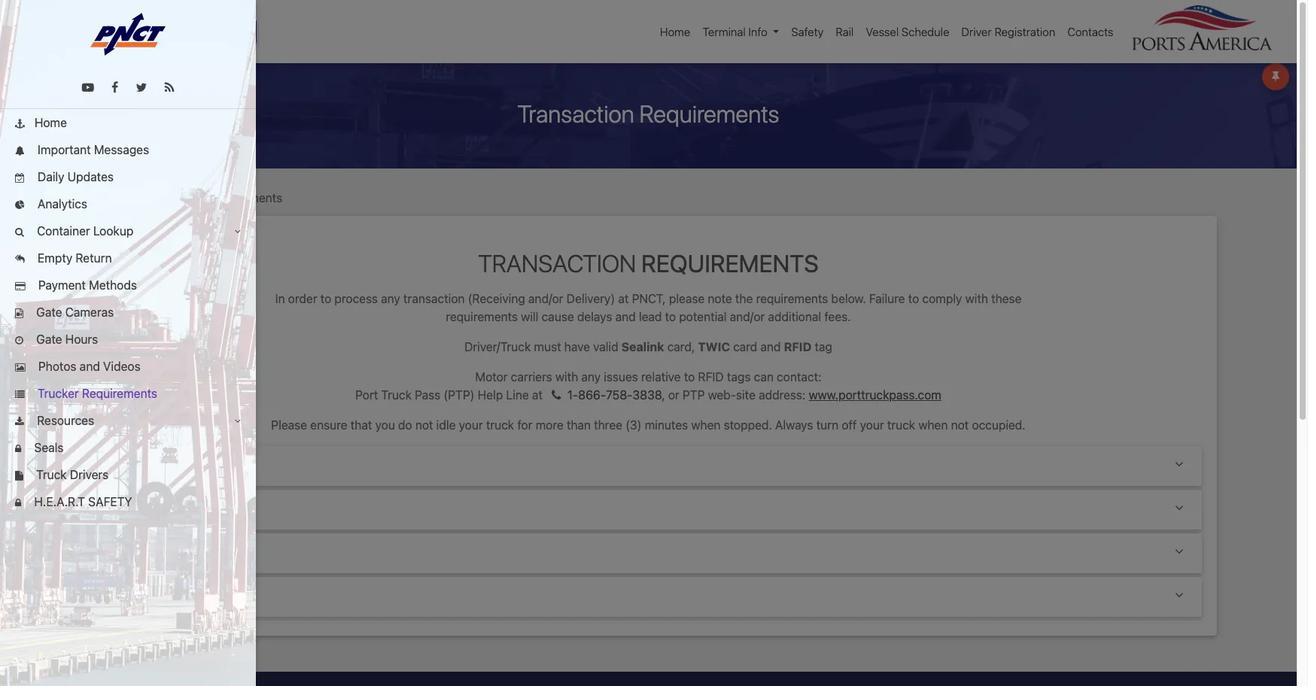 Task type: describe. For each thing, give the bounding box(es) containing it.
hours
[[65, 333, 98, 346]]

rail link
[[830, 17, 860, 46]]

links
[[48, 25, 74, 38]]

1-866-758-3838
[[564, 388, 662, 402]]

container lookup
[[34, 224, 134, 238]]

2 not from the left
[[951, 418, 969, 432]]

help
[[478, 388, 503, 402]]

card
[[733, 340, 757, 354]]

messages
[[94, 143, 149, 157]]

2 your from the left
[[860, 418, 884, 432]]

driver/truck must have valid sealink card, twic card and rfid tag
[[464, 340, 832, 354]]

payment
[[38, 278, 86, 292]]

empty
[[38, 251, 72, 265]]

return
[[76, 251, 112, 265]]

twic
[[698, 340, 730, 354]]

pnct,
[[632, 292, 666, 306]]

issues
[[604, 370, 638, 384]]

lead
[[639, 310, 662, 324]]

2 vertical spatial home
[[92, 191, 125, 204]]

stopped.
[[724, 418, 772, 432]]

angle down image for container lookup
[[235, 227, 241, 237]]

home link for daily updates link
[[0, 109, 256, 136]]

1 horizontal spatial rfid
[[784, 340, 812, 354]]

gate cameras link
[[0, 299, 256, 326]]

can
[[754, 370, 774, 384]]

search image
[[15, 228, 24, 238]]

quick links link
[[15, 23, 83, 40]]

cause
[[542, 310, 574, 324]]

photo image
[[15, 364, 25, 373]]

1 vertical spatial requirements
[[446, 310, 518, 324]]

quick
[[15, 25, 45, 38]]

home link for safety link
[[654, 17, 696, 46]]

866-
[[578, 388, 606, 402]]

schedule
[[902, 25, 949, 38]]

file movie o image
[[15, 309, 23, 319]]

vessel
[[866, 25, 899, 38]]

1 vertical spatial transaction
[[140, 191, 204, 204]]

safety
[[791, 25, 824, 38]]

photos and videos
[[35, 360, 140, 373]]

2 vertical spatial home link
[[92, 191, 125, 204]]

daily updates
[[34, 170, 114, 184]]

quick links
[[15, 25, 74, 38]]

card,
[[667, 340, 695, 354]]

gate hours
[[33, 333, 98, 346]]

relative
[[641, 370, 681, 384]]

driver registration link
[[955, 17, 1061, 46]]

1 when from the left
[[691, 418, 721, 432]]

will
[[521, 310, 538, 324]]

port
[[355, 388, 378, 402]]

in order to process any transaction (receiving and/or delivery) at pnct, please note the requirements below. failure to comply with these requirements will cause delays and lead to potential and/or additional fees.
[[275, 292, 1022, 324]]

1 vertical spatial transaction requirements
[[140, 191, 282, 204]]

vessel schedule link
[[860, 17, 955, 46]]

web-
[[708, 388, 736, 402]]

analytics link
[[0, 190, 256, 218]]

you
[[375, 418, 395, 432]]

download image
[[15, 418, 24, 427]]

0 vertical spatial home
[[660, 25, 690, 38]]

for
[[517, 418, 532, 432]]

methods
[[89, 278, 137, 292]]

1 your from the left
[[459, 418, 483, 432]]

payment methods
[[35, 278, 137, 292]]

h.e.a.r.t safety link
[[0, 488, 256, 516]]

www.porttruckpass.com link
[[809, 388, 941, 402]]

at inside motor carriers with any issues relative to rfid tags can contact: port truck pass (ptp) help line at
[[532, 388, 543, 402]]

important messages link
[[0, 136, 256, 163]]

valid
[[593, 340, 618, 354]]

payment methods link
[[0, 272, 256, 299]]

h.e.a.r.t
[[34, 495, 85, 509]]

to inside motor carriers with any issues relative to rfid tags can contact: port truck pass (ptp) help line at
[[684, 370, 695, 384]]

youtube play image
[[82, 81, 94, 93]]

daily
[[38, 170, 64, 184]]

below.
[[831, 292, 866, 306]]

tags
[[727, 370, 751, 384]]

drivers
[[70, 468, 108, 482]]

always
[[775, 418, 813, 432]]

delays
[[577, 310, 612, 324]]

seals
[[31, 441, 64, 455]]

2 vertical spatial transaction
[[478, 249, 636, 277]]

2 when from the left
[[918, 418, 948, 432]]

additional
[[768, 310, 821, 324]]

1-
[[567, 388, 578, 402]]

,
[[662, 388, 665, 402]]

vessel schedule
[[866, 25, 949, 38]]

rail
[[836, 25, 854, 38]]

process
[[335, 292, 378, 306]]

potential
[[679, 310, 727, 324]]

contacts
[[1068, 25, 1114, 38]]

1 vertical spatial and/or
[[730, 310, 765, 324]]

more
[[536, 418, 563, 432]]

(3)
[[626, 418, 642, 432]]

to right order
[[320, 292, 331, 306]]

safety link
[[785, 17, 830, 46]]

resources link
[[0, 407, 256, 434]]

and inside in order to process any transaction (receiving and/or delivery) at pnct, please note the requirements below. failure to comply with these requirements will cause delays and lead to potential and/or additional fees.
[[615, 310, 636, 324]]

twitter image
[[136, 81, 147, 93]]

calendar check o image
[[15, 174, 25, 183]]

driver registration
[[961, 25, 1055, 38]]

lock image
[[15, 445, 21, 454]]

photos and videos link
[[0, 353, 256, 380]]

delivery)
[[567, 292, 615, 306]]

please
[[669, 292, 705, 306]]

carriers
[[511, 370, 552, 384]]



Task type: vqa. For each thing, say whether or not it's contained in the screenshot.
CELINE
no



Task type: locate. For each thing, give the bounding box(es) containing it.
gate down "payment"
[[36, 306, 62, 319]]

site
[[736, 388, 756, 402]]

line
[[506, 388, 529, 402]]

transaction
[[517, 99, 634, 128], [140, 191, 204, 204], [478, 249, 636, 277]]

your
[[459, 418, 483, 432], [860, 418, 884, 432]]

0 vertical spatial with
[[965, 292, 988, 306]]

at
[[618, 292, 629, 306], [532, 388, 543, 402]]

contact:
[[777, 370, 822, 384]]

your right idle
[[459, 418, 483, 432]]

0 vertical spatial transaction
[[517, 99, 634, 128]]

gate
[[36, 306, 62, 319], [36, 333, 62, 346]]

0 horizontal spatial at
[[532, 388, 543, 402]]

1 vertical spatial angle down image
[[235, 417, 241, 427]]

truck drivers
[[33, 468, 108, 482]]

1 vertical spatial rfid
[[698, 370, 724, 384]]

not right do
[[415, 418, 433, 432]]

0 vertical spatial any
[[381, 292, 400, 306]]

with inside motor carriers with any issues relative to rfid tags can contact: port truck pass (ptp) help line at
[[555, 370, 578, 384]]

rfid inside motor carriers with any issues relative to rfid tags can contact: port truck pass (ptp) help line at
[[698, 370, 724, 384]]

2 horizontal spatial home
[[660, 25, 690, 38]]

www.porttruckpass.com
[[809, 388, 941, 402]]

and/or down the
[[730, 310, 765, 324]]

0 vertical spatial truck
[[381, 388, 412, 402]]

0 horizontal spatial any
[[381, 292, 400, 306]]

and/or up the cause in the left of the page
[[528, 292, 563, 306]]

truck down seals
[[36, 468, 67, 482]]

photos
[[38, 360, 76, 373]]

have
[[564, 340, 590, 354]]

gate for gate hours
[[36, 333, 62, 346]]

1 horizontal spatial and/or
[[730, 310, 765, 324]]

1 horizontal spatial and
[[615, 310, 636, 324]]

1 horizontal spatial truck
[[381, 388, 412, 402]]

three
[[594, 418, 622, 432]]

1 gate from the top
[[36, 306, 62, 319]]

1 horizontal spatial your
[[860, 418, 884, 432]]

truck left for
[[486, 418, 514, 432]]

at left pnct,
[[618, 292, 629, 306]]

1 horizontal spatial any
[[581, 370, 601, 384]]

1 vertical spatial with
[[555, 370, 578, 384]]

to right failure
[[908, 292, 919, 306]]

0 horizontal spatial with
[[555, 370, 578, 384]]

comply
[[922, 292, 962, 306]]

analytics
[[34, 197, 87, 211]]

1 vertical spatial home
[[34, 116, 67, 129]]

ptp
[[683, 388, 705, 402]]

truck drivers link
[[0, 461, 256, 488]]

1 horizontal spatial at
[[618, 292, 629, 306]]

motor
[[475, 370, 508, 384]]

1 horizontal spatial truck
[[887, 418, 915, 432]]

when down the ptp
[[691, 418, 721, 432]]

, or ptp web-site address: www.porttruckpass.com
[[662, 388, 941, 402]]

1-866-758-3838 link
[[546, 388, 662, 402]]

seals link
[[0, 434, 256, 461]]

phone image
[[552, 389, 561, 401]]

must
[[534, 340, 561, 354]]

1 horizontal spatial requirements
[[756, 292, 828, 306]]

angle down image
[[235, 227, 241, 237], [235, 417, 241, 427]]

1 vertical spatial home link
[[0, 109, 256, 136]]

0 horizontal spatial and/or
[[528, 292, 563, 306]]

rfid left tag
[[784, 340, 812, 354]]

any inside in order to process any transaction (receiving and/or delivery) at pnct, please note the requirements below. failure to comply with these requirements will cause delays and lead to potential and/or additional fees.
[[381, 292, 400, 306]]

pie chart image
[[15, 201, 25, 211]]

(ptp)
[[444, 388, 475, 402]]

sealink
[[622, 340, 664, 354]]

0 horizontal spatial home
[[34, 116, 67, 129]]

0 vertical spatial requirements
[[756, 292, 828, 306]]

0 horizontal spatial rfid
[[698, 370, 724, 384]]

bell image
[[15, 147, 25, 156]]

home link
[[654, 17, 696, 46], [0, 109, 256, 136], [92, 191, 125, 204]]

truck inside motor carriers with any issues relative to rfid tags can contact: port truck pass (ptp) help line at
[[381, 388, 412, 402]]

2 tab from the top
[[95, 490, 1202, 530]]

2 vertical spatial and
[[80, 360, 100, 373]]

address:
[[759, 388, 806, 402]]

container lookup link
[[0, 218, 256, 245]]

1 truck from the left
[[486, 418, 514, 432]]

2 horizontal spatial and
[[761, 340, 781, 354]]

0 vertical spatial angle down image
[[235, 227, 241, 237]]

0 horizontal spatial truck
[[36, 468, 67, 482]]

rss image
[[165, 81, 174, 93]]

important messages
[[34, 143, 149, 157]]

2 vertical spatial transaction requirements
[[478, 249, 819, 277]]

0 vertical spatial home link
[[654, 17, 696, 46]]

requirements down (receiving
[[446, 310, 518, 324]]

angle down image for resources
[[235, 417, 241, 427]]

ensure
[[310, 418, 347, 432]]

than
[[567, 418, 591, 432]]

your right off
[[860, 418, 884, 432]]

empty return
[[34, 251, 112, 265]]

home
[[660, 25, 690, 38], [34, 116, 67, 129], [92, 191, 125, 204]]

gate hours link
[[0, 326, 256, 353]]

at down carriers
[[532, 388, 543, 402]]

0 horizontal spatial requirements
[[446, 310, 518, 324]]

2 gate from the top
[[36, 333, 62, 346]]

1 vertical spatial truck
[[36, 468, 67, 482]]

h.e.a.r.t safety
[[31, 495, 132, 509]]

angle down image inside resources link
[[235, 417, 241, 427]]

tab
[[95, 446, 1202, 486], [95, 490, 1202, 530], [95, 534, 1202, 574], [95, 578, 1202, 617]]

lock image
[[15, 499, 21, 509]]

rfid up web-
[[698, 370, 724, 384]]

with inside in order to process any transaction (receiving and/or delivery) at pnct, please note the requirements below. failure to comply with these requirements will cause delays and lead to potential and/or additional fees.
[[965, 292, 988, 306]]

updates
[[68, 170, 114, 184]]

1 vertical spatial gate
[[36, 333, 62, 346]]

and up trucker requirements
[[80, 360, 100, 373]]

any
[[381, 292, 400, 306], [581, 370, 601, 384]]

3 tab from the top
[[95, 534, 1202, 574]]

1 vertical spatial and
[[761, 340, 781, 354]]

0 vertical spatial and
[[615, 310, 636, 324]]

turn
[[816, 418, 839, 432]]

driver/truck
[[464, 340, 531, 354]]

0 horizontal spatial your
[[459, 418, 483, 432]]

2 angle down image from the top
[[235, 417, 241, 427]]

facebook image
[[111, 81, 118, 93]]

reply all image
[[15, 255, 25, 265]]

and left 'lead'
[[615, 310, 636, 324]]

when down www.porttruckpass.com
[[918, 418, 948, 432]]

lookup
[[93, 224, 134, 238]]

truck down www.porttruckpass.com
[[887, 418, 915, 432]]

0 horizontal spatial truck
[[486, 418, 514, 432]]

2 truck from the left
[[887, 418, 915, 432]]

gate up photos
[[36, 333, 62, 346]]

off
[[842, 418, 857, 432]]

or
[[668, 388, 679, 402]]

failure
[[869, 292, 905, 306]]

1 horizontal spatial not
[[951, 418, 969, 432]]

truck right the 'port'
[[381, 388, 412, 402]]

any inside motor carriers with any issues relative to rfid tags can contact: port truck pass (ptp) help line at
[[581, 370, 601, 384]]

to up the ptp
[[684, 370, 695, 384]]

to right 'lead'
[[665, 310, 676, 324]]

and right card
[[761, 340, 781, 354]]

with up 1-
[[555, 370, 578, 384]]

that
[[351, 418, 372, 432]]

not left occupied.
[[951, 418, 969, 432]]

0 horizontal spatial and
[[80, 360, 100, 373]]

daily updates link
[[0, 163, 256, 190]]

1 horizontal spatial home
[[92, 191, 125, 204]]

requirements
[[639, 99, 779, 128], [207, 191, 282, 204], [641, 249, 819, 277], [82, 387, 157, 400]]

tab list
[[95, 446, 1202, 621]]

idle
[[436, 418, 456, 432]]

1 vertical spatial any
[[581, 370, 601, 384]]

0 vertical spatial and/or
[[528, 292, 563, 306]]

1 horizontal spatial with
[[965, 292, 988, 306]]

these
[[991, 292, 1022, 306]]

0 vertical spatial at
[[618, 292, 629, 306]]

file image
[[15, 472, 23, 482]]

credit card image
[[15, 282, 25, 292]]

resources
[[34, 414, 94, 428]]

1 horizontal spatial when
[[918, 418, 948, 432]]

0 vertical spatial gate
[[36, 306, 62, 319]]

1 tab from the top
[[95, 446, 1202, 486]]

with
[[965, 292, 988, 306], [555, 370, 578, 384]]

4 tab from the top
[[95, 578, 1202, 617]]

clock o image
[[15, 336, 23, 346]]

transaction requirements
[[517, 99, 779, 128], [140, 191, 282, 204], [478, 249, 819, 277]]

0 horizontal spatial when
[[691, 418, 721, 432]]

angle down image inside container lookup link
[[235, 227, 241, 237]]

trucker
[[38, 387, 79, 400]]

requirements up additional at the top right
[[756, 292, 828, 306]]

the
[[735, 292, 753, 306]]

with left these
[[965, 292, 988, 306]]

0 horizontal spatial not
[[415, 418, 433, 432]]

758-
[[606, 388, 633, 402]]

1 not from the left
[[415, 418, 433, 432]]

please
[[271, 418, 307, 432]]

at inside in order to process any transaction (receiving and/or delivery) at pnct, please note the requirements below. failure to comply with these requirements will cause delays and lead to potential and/or additional fees.
[[618, 292, 629, 306]]

trucker requirements
[[34, 387, 157, 400]]

motor carriers with any issues relative to rfid tags can contact: port truck pass (ptp) help line at
[[355, 370, 822, 402]]

trucker requirements link
[[0, 380, 256, 407]]

0 vertical spatial rfid
[[784, 340, 812, 354]]

in
[[275, 292, 285, 306]]

1 angle down image from the top
[[235, 227, 241, 237]]

0 vertical spatial transaction requirements
[[517, 99, 779, 128]]

any right process
[[381, 292, 400, 306]]

and
[[615, 310, 636, 324], [761, 340, 781, 354], [80, 360, 100, 373]]

videos
[[103, 360, 140, 373]]

anchor image
[[15, 120, 25, 129]]

safety
[[88, 495, 132, 509]]

contacts link
[[1061, 17, 1120, 46]]

when
[[691, 418, 721, 432], [918, 418, 948, 432]]

important
[[38, 143, 91, 157]]

container
[[37, 224, 90, 238]]

any up 866-
[[581, 370, 601, 384]]

list image
[[15, 391, 25, 400]]

gate cameras
[[33, 306, 114, 319]]

1 vertical spatial at
[[532, 388, 543, 402]]

cameras
[[65, 306, 114, 319]]

note
[[708, 292, 732, 306]]

(receiving
[[468, 292, 525, 306]]

gate for gate cameras
[[36, 306, 62, 319]]

order
[[288, 292, 317, 306]]



